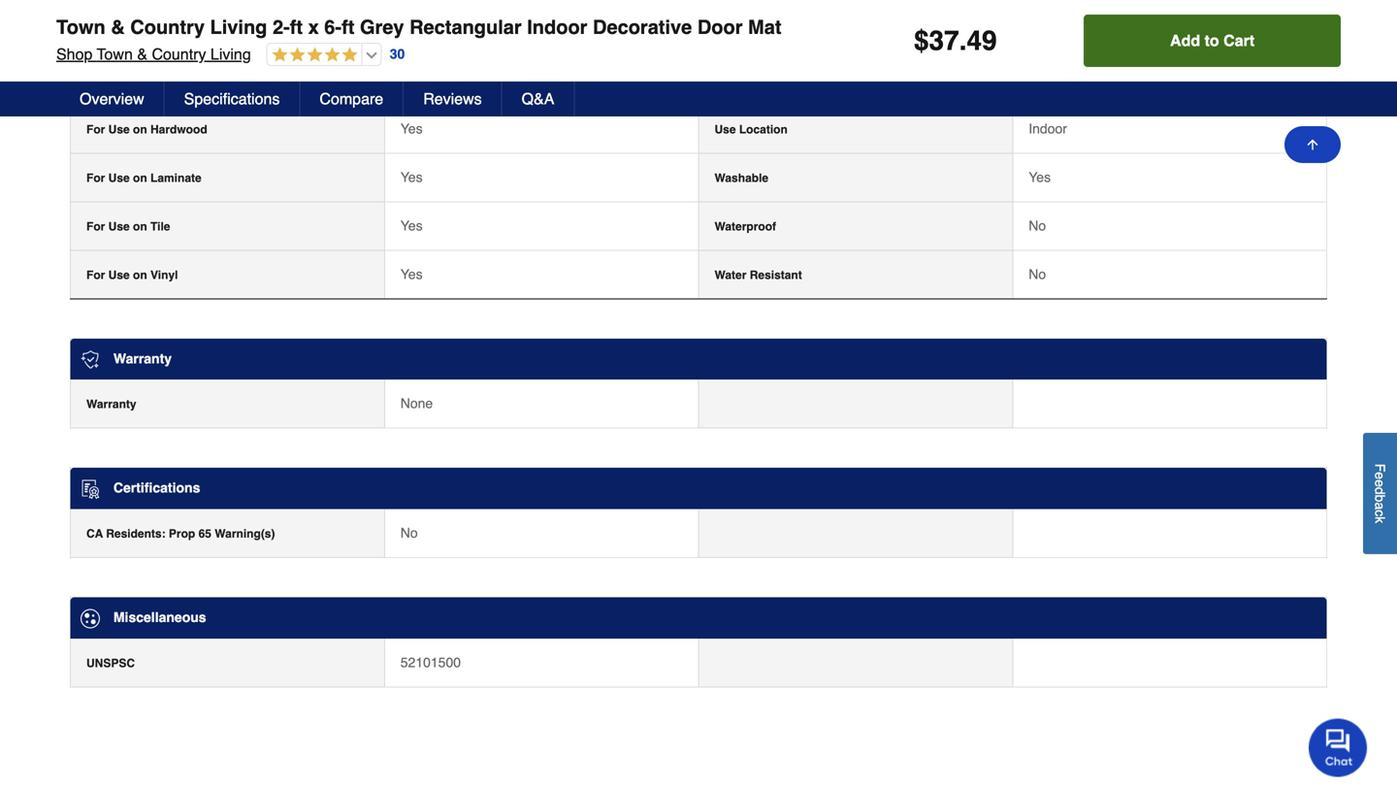 Task type: vqa. For each thing, say whether or not it's contained in the screenshot.
DIY PROJECTS & IDEAS
no



Task type: locate. For each thing, give the bounding box(es) containing it.
3 on from the top
[[133, 171, 147, 185]]

yes
[[401, 72, 423, 88], [401, 121, 423, 136], [401, 169, 423, 185], [1029, 169, 1051, 185], [401, 218, 423, 233], [401, 266, 423, 282]]

indoor down door mat
[[1029, 121, 1068, 136]]

1 horizontal spatial door
[[1029, 72, 1058, 88]]

on for hardwood
[[133, 123, 147, 136]]

d
[[1373, 487, 1388, 494]]

1 e from the top
[[1373, 472, 1388, 479]]

ft left x
[[290, 16, 303, 38]]

use up for use on tile
[[108, 171, 130, 185]]

6-
[[324, 16, 342, 38]]

1 vertical spatial &
[[137, 45, 148, 63]]

town
[[56, 16, 106, 38], [97, 45, 133, 63]]

indoor up q&a
[[527, 16, 588, 38]]

for for for use in offices
[[86, 26, 105, 39]]

& left in
[[111, 16, 125, 38]]

for
[[86, 26, 105, 39], [86, 74, 105, 88], [86, 123, 105, 136], [86, 171, 105, 185], [86, 220, 105, 233], [86, 268, 105, 282]]

1 on from the top
[[133, 74, 147, 88]]

2 on from the top
[[133, 123, 147, 136]]

0 horizontal spatial door
[[698, 16, 743, 38]]

for up for use on tile
[[86, 171, 105, 185]]

hardwood
[[150, 123, 207, 136]]

town up shop at the top left of the page
[[56, 16, 106, 38]]

no
[[401, 24, 418, 39], [1029, 218, 1046, 233], [1029, 266, 1046, 282], [401, 525, 418, 541]]

0 vertical spatial living
[[210, 16, 267, 38]]

for use on carpet
[[86, 74, 187, 88]]

overview button
[[60, 82, 165, 116]]

reviews
[[423, 90, 482, 108]]

e
[[1373, 472, 1388, 479], [1373, 479, 1388, 487]]

on left vinyl
[[133, 268, 147, 282]]

on left carpet
[[133, 74, 147, 88]]

1 vertical spatial town
[[97, 45, 133, 63]]

0 horizontal spatial &
[[111, 16, 125, 38]]

reviews button
[[404, 82, 502, 116]]

5 on from the top
[[133, 268, 147, 282]]

for up shop at the top left of the page
[[86, 26, 105, 39]]

0 horizontal spatial ft
[[290, 16, 303, 38]]

e up d
[[1373, 472, 1388, 479]]

use up overview
[[108, 74, 130, 88]]

f e e d b a c k button
[[1364, 433, 1398, 554]]

use for carpet
[[108, 74, 130, 88]]

for down for use on tile
[[86, 268, 105, 282]]

trend
[[715, 26, 747, 39]]

arrow up image
[[1305, 137, 1321, 152]]

rectangular
[[410, 16, 522, 38]]

add
[[1170, 32, 1201, 49]]

living left '2-'
[[210, 16, 267, 38]]

country
[[130, 16, 205, 38], [152, 45, 206, 63]]

1 for from the top
[[86, 26, 105, 39]]

1 horizontal spatial ft
[[342, 16, 355, 38]]

0 vertical spatial &
[[111, 16, 125, 38]]

mat
[[748, 16, 782, 38]]

use left location
[[715, 123, 736, 136]]

ca residents: prop 65 warning(s)
[[86, 527, 275, 541]]

use down overview button
[[108, 123, 130, 136]]

warranty
[[113, 351, 172, 366], [86, 398, 136, 411]]

for for for use on carpet
[[86, 74, 105, 88]]

&
[[111, 16, 125, 38], [137, 45, 148, 63]]

country up shop town & country living
[[130, 16, 205, 38]]

living up specifications
[[211, 45, 251, 63]]

4 for from the top
[[86, 171, 105, 185]]

& down in
[[137, 45, 148, 63]]

indoor
[[527, 16, 588, 38], [1029, 121, 1068, 136]]

yes for washable
[[401, 169, 423, 185]]

mat
[[1062, 72, 1085, 88]]

use left in
[[108, 26, 130, 39]]

on left hardwood
[[133, 123, 147, 136]]

5 for from the top
[[86, 220, 105, 233]]

warranty up certifications
[[86, 398, 136, 411]]

chat invite button image
[[1309, 718, 1368, 777]]

1 vertical spatial living
[[211, 45, 251, 63]]

shop town & country living
[[56, 45, 251, 63]]

1 ft from the left
[[290, 16, 303, 38]]

c
[[1373, 510, 1388, 516]]

use
[[108, 26, 130, 39], [108, 74, 130, 88], [108, 123, 130, 136], [715, 123, 736, 136], [108, 171, 130, 185], [108, 220, 130, 233], [108, 268, 130, 282]]

2 for from the top
[[86, 74, 105, 88]]

living
[[210, 16, 267, 38], [211, 45, 251, 63]]

door mat
[[1029, 72, 1085, 88]]

in
[[133, 26, 143, 39]]

f
[[1373, 464, 1388, 472]]

for use on vinyl
[[86, 268, 178, 282]]

on left laminate at top left
[[133, 171, 147, 185]]

$
[[914, 25, 929, 56]]

overview
[[80, 90, 144, 108]]

for for for use on laminate
[[86, 171, 105, 185]]

1 horizontal spatial indoor
[[1029, 121, 1068, 136]]

0 horizontal spatial indoor
[[527, 16, 588, 38]]

town down for use in offices
[[97, 45, 133, 63]]

f e e d b a c k
[[1373, 464, 1388, 523]]

for up overview
[[86, 74, 105, 88]]

3 for from the top
[[86, 123, 105, 136]]

country down offices
[[152, 45, 206, 63]]

warranty down for use on vinyl
[[113, 351, 172, 366]]

for for for use on hardwood
[[86, 123, 105, 136]]

6 for from the top
[[86, 268, 105, 282]]

use left tile
[[108, 220, 130, 233]]

shop
[[56, 45, 93, 63]]

water resistant
[[715, 268, 802, 282]]

town & country living 2-ft x 6-ft grey rectangular indoor decorative door mat
[[56, 16, 782, 38]]

.
[[960, 25, 967, 56]]

waterproof
[[715, 220, 776, 233]]

1 vertical spatial country
[[152, 45, 206, 63]]

ft
[[290, 16, 303, 38], [342, 16, 355, 38]]

on
[[133, 74, 147, 88], [133, 123, 147, 136], [133, 171, 147, 185], [133, 220, 147, 233], [133, 268, 147, 282]]

use left vinyl
[[108, 268, 130, 282]]

37
[[929, 25, 960, 56]]

1 vertical spatial warranty
[[86, 398, 136, 411]]

carpet
[[150, 74, 187, 88]]

ft left grey
[[342, 16, 355, 38]]

vinyl
[[150, 268, 178, 282]]

warning(s)
[[215, 527, 275, 541]]

2 ft from the left
[[342, 16, 355, 38]]

tile
[[150, 220, 170, 233]]

1 vertical spatial indoor
[[1029, 121, 1068, 136]]

e up b
[[1373, 479, 1388, 487]]

cart
[[1224, 32, 1255, 49]]

on left tile
[[133, 220, 147, 233]]

compare button
[[300, 82, 404, 116]]

yes for water resistant
[[401, 266, 423, 282]]

door
[[698, 16, 743, 38], [1029, 72, 1058, 88]]

4 on from the top
[[133, 220, 147, 233]]

for for for use on tile
[[86, 220, 105, 233]]

certifications
[[113, 480, 200, 496]]

0 vertical spatial warranty
[[113, 351, 172, 366]]

use for hardwood
[[108, 123, 130, 136]]

0 vertical spatial door
[[698, 16, 743, 38]]

for up for use on vinyl
[[86, 220, 105, 233]]

for down overview
[[86, 123, 105, 136]]

0 vertical spatial indoor
[[527, 16, 588, 38]]



Task type: describe. For each thing, give the bounding box(es) containing it.
for use in offices
[[86, 26, 186, 39]]

to
[[1205, 32, 1220, 49]]

on for laminate
[[133, 171, 147, 185]]

water
[[715, 268, 747, 282]]

4.9 stars image
[[268, 47, 358, 65]]

resistant
[[750, 268, 802, 282]]

washable
[[715, 171, 769, 185]]

30
[[390, 46, 405, 62]]

use for tile
[[108, 220, 130, 233]]

0 vertical spatial town
[[56, 16, 106, 38]]

yes for use location
[[401, 121, 423, 136]]

for use on laminate
[[86, 171, 202, 185]]

miscellaneous
[[113, 609, 206, 625]]

add to cart
[[1170, 32, 1255, 49]]

yes for waterproof
[[401, 218, 423, 233]]

on for tile
[[133, 220, 147, 233]]

for use on hardwood
[[86, 123, 207, 136]]

offices
[[147, 26, 186, 39]]

65
[[199, 527, 212, 541]]

yes for type
[[401, 72, 423, 88]]

2-
[[273, 16, 290, 38]]

2 e from the top
[[1373, 479, 1388, 487]]

use for offices
[[108, 26, 130, 39]]

$ 37 . 49
[[914, 25, 997, 56]]

location
[[739, 123, 788, 136]]

52101500
[[401, 654, 461, 670]]

residents:
[[106, 527, 166, 541]]

0 vertical spatial country
[[130, 16, 205, 38]]

on for vinyl
[[133, 268, 147, 282]]

a
[[1373, 502, 1388, 510]]

compare
[[320, 90, 384, 108]]

type
[[715, 74, 741, 88]]

grey
[[360, 16, 404, 38]]

for use on tile
[[86, 220, 170, 233]]

1 living from the top
[[210, 16, 267, 38]]

laminate
[[150, 171, 202, 185]]

1 horizontal spatial &
[[137, 45, 148, 63]]

unspsc
[[86, 656, 135, 670]]

decorative
[[593, 16, 692, 38]]

ca
[[86, 527, 103, 541]]

for for for use on vinyl
[[86, 268, 105, 282]]

on for carpet
[[133, 74, 147, 88]]

prop
[[169, 527, 195, 541]]

x
[[308, 16, 319, 38]]

2 living from the top
[[211, 45, 251, 63]]

k
[[1373, 516, 1388, 523]]

specifications
[[184, 90, 280, 108]]

use for vinyl
[[108, 268, 130, 282]]

b
[[1373, 494, 1388, 502]]

none
[[401, 396, 433, 411]]

49
[[967, 25, 997, 56]]

q&a button
[[502, 82, 575, 116]]

use location
[[715, 123, 788, 136]]

add to cart button
[[1084, 15, 1341, 67]]

1 vertical spatial door
[[1029, 72, 1058, 88]]

specifications button
[[165, 82, 300, 116]]

q&a
[[522, 90, 555, 108]]

use for laminate
[[108, 171, 130, 185]]



